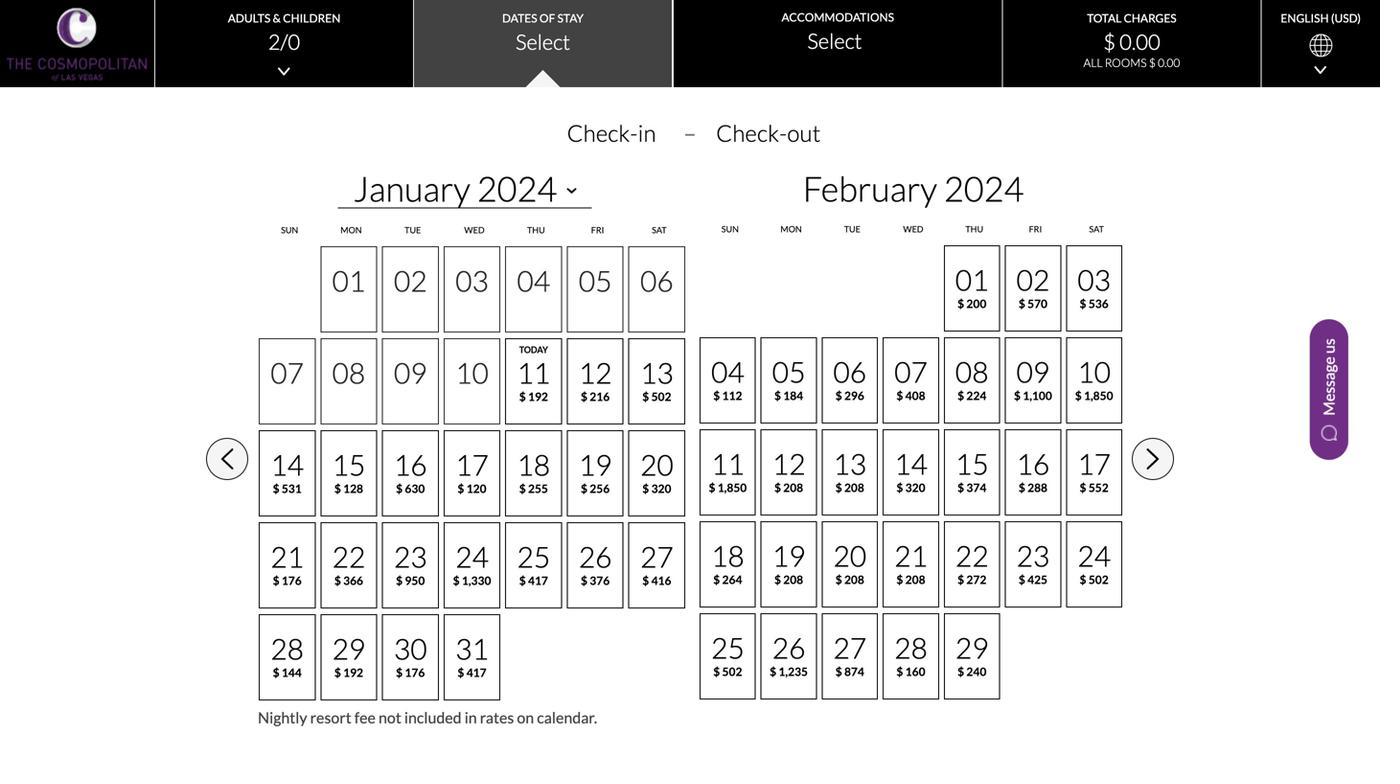 Task type: locate. For each thing, give the bounding box(es) containing it.
03 inside 'element'
[[1078, 263, 1111, 297]]

2024-02-26 element
[[761, 614, 817, 700]]

$ inside 20 $ 208
[[836, 573, 843, 587]]

$ for 26 $ 376
[[581, 574, 588, 588]]

417 right 2024-01-30 element at the left
[[467, 666, 487, 680]]

19 for 19 $ 256
[[579, 448, 612, 482]]

06 for 06 $ 296
[[834, 355, 867, 389]]

$ for 22 $ 366
[[335, 574, 341, 588]]

$ right 2024-01-29 'element'
[[396, 666, 403, 680]]

2024-02-19 element
[[761, 522, 817, 608]]

1,850 inside 11 $ 1,850
[[718, 481, 747, 495]]

2 vertical spatial 502
[[723, 665, 743, 679]]

$ for 26 $ 1,235
[[770, 665, 777, 679]]

0 horizontal spatial 07
[[271, 356, 304, 390]]

wed down february                                             2024 on the top right of page
[[904, 224, 924, 235]]

0 horizontal spatial 502
[[652, 390, 672, 404]]

24 inside 24 $ 1,330
[[456, 540, 489, 574]]

$ inside 17 $ 552
[[1080, 481, 1087, 495]]

02 right 200
[[1017, 263, 1050, 297]]

25 left 26 $ 1,235
[[711, 631, 745, 666]]

1 horizontal spatial 19
[[773, 539, 806, 574]]

$ for 21 $ 208
[[897, 573, 904, 587]]

24 for 24 $ 502
[[1078, 539, 1111, 574]]

0 vertical spatial 27
[[641, 540, 674, 574]]

1 horizontal spatial 16
[[1017, 447, 1050, 481]]

mon for today
[[341, 225, 362, 235]]

$ left 1,100
[[1015, 389, 1021, 403]]

16 right 374
[[1017, 447, 1050, 481]]

$ for 30 $ 176
[[396, 666, 403, 680]]

$ left 184
[[775, 389, 781, 403]]

$ inside 01 $ 200
[[958, 297, 965, 311]]

14
[[895, 447, 928, 481], [271, 448, 304, 482]]

1 horizontal spatial 07
[[895, 355, 928, 389]]

select inside dates of stay select
[[516, 29, 571, 54]]

$ inside 17 $ 120
[[458, 482, 464, 496]]

$ right 425
[[1080, 573, 1087, 587]]

$ for 27 $ 874
[[836, 665, 843, 679]]

13 $ 502
[[641, 356, 674, 404]]

320 left 2024-02-15 element at the bottom of the page
[[906, 481, 926, 495]]

176 for 30
[[405, 666, 425, 680]]

15 right the "531"
[[332, 448, 366, 482]]

0 horizontal spatial 15
[[332, 448, 366, 482]]

1 horizontal spatial 29
[[956, 631, 989, 666]]

0 horizontal spatial 25
[[517, 540, 551, 574]]

0 vertical spatial 12
[[579, 356, 612, 390]]

$ for 14 $ 531
[[273, 482, 280, 496]]

$ inside 10 $ 1,850
[[1076, 389, 1082, 403]]

27 right 1,235
[[834, 631, 867, 666]]

1 horizontal spatial fri
[[1029, 224, 1043, 235]]

1 vertical spatial 417
[[467, 666, 487, 680]]

$ for 11 $ 1,850
[[709, 481, 716, 495]]

0 horizontal spatial sat
[[652, 225, 667, 235]]

select
[[808, 28, 862, 53], [516, 29, 571, 54]]

0 horizontal spatial 03
[[456, 264, 489, 298]]

check- for in
[[567, 119, 638, 147]]

502 inside 25 $ 502
[[723, 665, 743, 679]]

$ for 19 $ 256
[[581, 482, 588, 496]]

$ inside 30 $ 176
[[396, 666, 403, 680]]

0 vertical spatial 04
[[517, 264, 551, 298]]

0 horizontal spatial mon
[[341, 225, 362, 235]]

23 $ 425
[[1017, 539, 1050, 587]]

$ inside 28 $ 160
[[897, 665, 904, 679]]

264
[[723, 573, 743, 587]]

11
[[517, 356, 551, 390], [711, 447, 745, 481]]

0 vertical spatial 502
[[652, 390, 672, 404]]

29 for 29 $ 192
[[332, 632, 366, 667]]

$ inside 04 $ 112
[[714, 389, 720, 403]]

2024-01-29 element
[[321, 615, 377, 701]]

check- left –
[[567, 119, 638, 147]]

0 vertical spatial 20
[[641, 448, 674, 482]]

$ inside '14 $ 531'
[[273, 482, 280, 496]]

2024-02-29 element
[[944, 614, 1001, 700]]

2024 for february                                             2024
[[944, 168, 1025, 209]]

0 horizontal spatial tue
[[405, 225, 421, 235]]

0 horizontal spatial 26
[[579, 540, 612, 574]]

17 for 17 $ 120
[[456, 448, 489, 482]]

$ inside 22 $ 366
[[335, 574, 341, 588]]

0 horizontal spatial 192
[[343, 666, 363, 680]]

1 horizontal spatial 1,850
[[1084, 389, 1114, 403]]

fri for 12
[[591, 225, 605, 235]]

0 vertical spatial 176
[[282, 574, 302, 588]]

31
[[456, 632, 489, 667]]

check- inside 'button'
[[717, 119, 788, 147]]

10 for 10
[[456, 356, 489, 390]]

check- right –
[[717, 119, 788, 147]]

20 right 19 $ 208
[[834, 539, 867, 574]]

$ down today
[[519, 390, 526, 404]]

27 $ 874
[[834, 631, 867, 679]]

$ inside 09 $ 1,100
[[1015, 389, 1021, 403]]

2 horizontal spatial 502
[[1089, 573, 1109, 587]]

1,850 right 1,100
[[1084, 389, 1114, 403]]

1 horizontal spatial 02
[[1017, 263, 1050, 297]]

$ inside 23 $ 950
[[396, 574, 403, 588]]

$ for 16 $ 288
[[1019, 481, 1026, 495]]

0 horizontal spatial check-
[[567, 119, 638, 147]]

208 for 19
[[784, 573, 804, 587]]

19 right 264
[[773, 539, 806, 574]]

$ inside 19 $ 208
[[775, 573, 781, 587]]

sun for 11
[[722, 224, 739, 235]]

1 horizontal spatial 09
[[1017, 355, 1050, 389]]

2024-02-17 element
[[1067, 430, 1123, 516]]

0 horizontal spatial 16
[[394, 448, 427, 482]]

$ right 2024-01-30 element at the left
[[458, 666, 464, 680]]

$ left 376
[[581, 574, 588, 588]]

0 vertical spatial 25
[[517, 540, 551, 574]]

192 left 2024-01-30 element at the left
[[343, 666, 363, 680]]

$ inside 27 $ 874
[[836, 665, 843, 679]]

thu
[[966, 224, 984, 235], [527, 225, 545, 235]]

$ left 1,330
[[453, 574, 460, 588]]

$ inside 29 $ 192
[[335, 666, 341, 680]]

1 horizontal spatial thu
[[966, 224, 984, 235]]

0 horizontal spatial 04
[[517, 264, 551, 298]]

16 for 16 $ 630
[[394, 448, 427, 482]]

208 inside 13 $ 208
[[845, 481, 865, 495]]

2024-01-28 element
[[259, 615, 316, 701]]

208 for 21
[[906, 573, 926, 587]]

$ for 17 $ 552
[[1080, 481, 1087, 495]]

16 for 16 $ 288
[[1017, 447, 1050, 481]]

$ right 2024-01-20 element at the bottom of the page
[[709, 481, 716, 495]]

17 left 'loadanothermonth' icon at right bottom
[[1078, 447, 1111, 481]]

19 inside 2024-02-19 element
[[773, 539, 806, 574]]

05
[[579, 264, 612, 298], [773, 355, 806, 389]]

21 left 22 $ 272
[[895, 539, 928, 574]]

1 horizontal spatial 192
[[528, 390, 548, 404]]

21 left 22 $ 366
[[271, 540, 304, 574]]

$ inside 20 $ 320
[[643, 482, 649, 496]]

$
[[1104, 29, 1116, 54], [1150, 56, 1156, 70], [958, 297, 965, 311], [1019, 297, 1026, 311], [1080, 297, 1087, 311], [714, 389, 720, 403], [775, 389, 781, 403], [836, 389, 843, 403], [897, 389, 904, 403], [958, 389, 965, 403], [1015, 389, 1021, 403], [1076, 389, 1082, 403], [519, 390, 526, 404], [581, 390, 588, 404], [643, 390, 649, 404], [709, 481, 716, 495], [775, 481, 781, 495], [836, 481, 843, 495], [897, 481, 904, 495], [958, 481, 965, 495], [1019, 481, 1026, 495], [1080, 481, 1087, 495], [273, 482, 280, 496], [335, 482, 341, 496], [396, 482, 403, 496], [458, 482, 464, 496], [519, 482, 526, 496], [581, 482, 588, 496], [643, 482, 649, 496], [714, 573, 720, 587], [775, 573, 781, 587], [836, 573, 843, 587], [897, 573, 904, 587], [958, 573, 965, 587], [1019, 573, 1026, 587], [1080, 573, 1087, 587], [273, 574, 280, 588], [335, 574, 341, 588], [396, 574, 403, 588], [453, 574, 460, 588], [519, 574, 526, 588], [581, 574, 588, 588], [643, 574, 649, 588], [714, 665, 720, 679], [770, 665, 777, 679], [836, 665, 843, 679], [897, 665, 904, 679], [958, 665, 965, 679], [273, 666, 280, 680], [335, 666, 341, 680], [396, 666, 403, 680], [458, 666, 464, 680]]

0 horizontal spatial thu
[[527, 225, 545, 235]]

1 horizontal spatial 10
[[1078, 355, 1111, 389]]

13 right the 12 $ 208
[[834, 447, 867, 481]]

20 for 20 $ 320
[[641, 448, 674, 482]]

$ right 2024-02-20 element on the right
[[897, 573, 904, 587]]

1 vertical spatial 11
[[711, 447, 745, 481]]

$ inside 16 $ 630
[[396, 482, 403, 496]]

2 check- from the left
[[717, 119, 788, 147]]

$ inside 15 $ 374
[[958, 481, 965, 495]]

$ inside 24 $ 502
[[1080, 573, 1087, 587]]

320 inside 20 $ 320
[[652, 482, 672, 496]]

16 $ 630
[[394, 448, 427, 496]]

0 horizontal spatial 27
[[641, 540, 674, 574]]

2024-02-25 element
[[700, 614, 756, 700]]

2024-01-13 element
[[629, 339, 686, 425]]

$ right 2024-02-12 element
[[836, 481, 843, 495]]

03 for 03
[[456, 264, 489, 298]]

0 horizontal spatial 18
[[517, 448, 551, 482]]

1 horizontal spatial 01
[[956, 263, 989, 297]]

0 vertical spatial 06
[[641, 264, 674, 298]]

mon for 08
[[781, 224, 802, 235]]

0 horizontal spatial 1,850
[[718, 481, 747, 495]]

1 horizontal spatial 320
[[906, 481, 926, 495]]

30 $ 176
[[394, 632, 427, 680]]

$ for 18 $ 264
[[714, 573, 720, 587]]

0 horizontal spatial 22
[[332, 540, 366, 574]]

176 left 2024-01-31 element
[[405, 666, 425, 680]]

0 horizontal spatial 06
[[641, 264, 674, 298]]

16
[[1017, 447, 1050, 481], [394, 448, 427, 482]]

1 horizontal spatial 23
[[1017, 539, 1050, 574]]

17 right 630
[[456, 448, 489, 482]]

10 right 1,100
[[1078, 355, 1111, 389]]

2024-02-03 element
[[1067, 246, 1123, 332]]

1 horizontal spatial sun
[[722, 224, 739, 235]]

$ left '256'
[[581, 482, 588, 496]]

1 vertical spatial 18
[[711, 539, 745, 574]]

$ left 416
[[643, 574, 649, 588]]

17
[[1078, 447, 1111, 481], [456, 448, 489, 482]]

29 left the 30
[[332, 632, 366, 667]]

$ for 15 $ 128
[[335, 482, 341, 496]]

$ right 2024-02-19 element
[[836, 573, 843, 587]]

$ inside 25 $ 417
[[519, 574, 526, 588]]

1 horizontal spatial 502
[[723, 665, 743, 679]]

$ inside 21 $ 176
[[273, 574, 280, 588]]

176
[[282, 574, 302, 588], [405, 666, 425, 680]]

rose_icon image
[[1322, 426, 1337, 441], [1322, 426, 1337, 441]]

$ inside 13 $ 208
[[836, 481, 843, 495]]

03 right 570
[[1078, 263, 1111, 297]]

1,850 inside 10 $ 1,850
[[1084, 389, 1114, 403]]

28 $ 144
[[271, 632, 304, 680]]

2024-02-23 element
[[1005, 522, 1062, 608]]

2024
[[477, 168, 557, 209], [944, 168, 1025, 209]]

17 $ 552
[[1078, 447, 1111, 495]]

$ for 23 $ 950
[[396, 574, 403, 588]]

$ inside 07 $ 408
[[897, 389, 904, 403]]

12 for 12 $ 216
[[579, 356, 612, 390]]

sat
[[1090, 224, 1105, 235], [652, 225, 667, 235]]

children
[[283, 11, 341, 25]]

28 right 874
[[895, 631, 928, 666]]

2024-02-18 element
[[700, 522, 756, 608]]

07 for 07 $ 408
[[895, 355, 928, 389]]

12 right the today 11 $ 192
[[579, 356, 612, 390]]

0 horizontal spatial 17
[[456, 448, 489, 482]]

tue
[[845, 224, 861, 235], [405, 225, 421, 235]]

0 vertical spatial 05
[[579, 264, 612, 298]]

0 horizontal spatial sun
[[281, 225, 298, 235]]

30
[[394, 632, 427, 667]]

15 for 15 $ 374
[[956, 447, 989, 481]]

1 horizontal spatial check-
[[717, 119, 788, 147]]

208 left the '2024-02-14' element
[[845, 481, 865, 495]]

$ right '2024-02-13' 'element'
[[897, 481, 904, 495]]

1 vertical spatial 05
[[773, 355, 806, 389]]

2024-02-28 element
[[883, 614, 940, 700]]

13 right "216" at bottom left
[[641, 356, 674, 390]]

$ inside 15 $ 128
[[335, 482, 341, 496]]

check- for out
[[717, 119, 788, 147]]

$ left 874
[[836, 665, 843, 679]]

19 inside 2024-01-19 element
[[579, 448, 612, 482]]

$ right '256'
[[643, 482, 649, 496]]

13 for 13 $ 208
[[834, 447, 867, 481]]

07 for 07
[[271, 356, 304, 390]]

$ left '408'
[[897, 389, 904, 403]]

28
[[895, 631, 928, 666], [271, 632, 304, 667]]

570
[[1028, 297, 1048, 311]]

$ inside 24 $ 1,330
[[453, 574, 460, 588]]

$ left 536
[[1080, 297, 1087, 311]]

2024-02-02 element
[[1005, 246, 1062, 332]]

29 right 160
[[956, 631, 989, 666]]

19 for 19 $ 208
[[773, 539, 806, 574]]

0 horizontal spatial 29
[[332, 632, 366, 667]]

0 vertical spatial 26
[[579, 540, 612, 574]]

$ inside 14 $ 320
[[897, 481, 904, 495]]

2024-02-10 element
[[1067, 338, 1123, 424]]

10 inside 10 $ 1,850
[[1078, 355, 1111, 389]]

$ left 1,235
[[770, 665, 777, 679]]

2 2024 from the left
[[944, 168, 1025, 209]]

2024-02-06 element
[[822, 338, 878, 424]]

$ for 25 $ 502
[[714, 665, 720, 679]]

1 horizontal spatial 21
[[895, 539, 928, 574]]

$ inside 18 $ 264
[[714, 573, 720, 587]]

2024-01-31 element
[[444, 615, 501, 701]]

502 left the 2024-02-26 element
[[723, 665, 743, 679]]

all
[[1084, 56, 1103, 70]]

the cosmopolitan of las vegas image
[[0, 0, 154, 88]]

january             2024
[[354, 168, 557, 209]]

$ inside 08 $ 224
[[958, 389, 965, 403]]

0 horizontal spatial 23
[[394, 540, 427, 574]]

0 horizontal spatial 14
[[271, 448, 304, 482]]

27 for 27 $ 416
[[641, 540, 674, 574]]

$ left 144
[[273, 666, 280, 680]]

1 vertical spatial 27
[[834, 631, 867, 666]]

15 for 15 $ 128
[[332, 448, 366, 482]]

11 down today
[[517, 356, 551, 390]]

0 vertical spatial 417
[[528, 574, 548, 588]]

check-in
[[567, 119, 657, 147]]

0.00
[[1120, 29, 1161, 54], [1158, 56, 1181, 70]]

fri
[[1029, 224, 1043, 235], [591, 225, 605, 235]]

26
[[579, 540, 612, 574], [773, 631, 806, 666]]

$ inside 27 $ 416
[[643, 574, 649, 588]]

2024-01-11 element
[[505, 339, 562, 425]]

2024-02-24 element
[[1067, 522, 1123, 608]]

2024-01-27 element
[[629, 523, 686, 609]]

06 for 06
[[641, 264, 674, 298]]

13 inside 'element'
[[834, 447, 867, 481]]

192
[[528, 390, 548, 404], [343, 666, 363, 680]]

502 inside 13 $ 502
[[652, 390, 672, 404]]

1 horizontal spatial 26
[[773, 631, 806, 666]]

23 for 23 $ 950
[[394, 540, 427, 574]]

1 vertical spatial 1,850
[[718, 481, 747, 495]]

$ left 296
[[836, 389, 843, 403]]

2024-02-05 element
[[761, 338, 817, 424]]

26 inside 26 $ 1,235
[[773, 631, 806, 666]]

1,850
[[1084, 389, 1114, 403], [718, 481, 747, 495]]

23 inside 'element'
[[1017, 539, 1050, 574]]

$ inside 28 $ 144
[[273, 666, 280, 680]]

$ left 374
[[958, 481, 965, 495]]

$ inside 25 $ 502
[[714, 665, 720, 679]]

21
[[895, 539, 928, 574], [271, 540, 304, 574]]

$ inside 16 $ 288
[[1019, 481, 1026, 495]]

08 for 08 $ 224
[[956, 355, 989, 389]]

select down of
[[516, 29, 571, 54]]

19 $ 256
[[579, 448, 612, 496]]

320 inside 14 $ 320
[[906, 481, 926, 495]]

09 for 09 $ 1,100
[[1017, 355, 1050, 389]]

1 horizontal spatial tue
[[845, 224, 861, 235]]

1 horizontal spatial 05
[[773, 355, 806, 389]]

25 right 1,330
[[517, 540, 551, 574]]

$ right '2024-02-11' element
[[775, 481, 781, 495]]

fri for 09
[[1029, 224, 1043, 235]]

2024-01-20 element
[[629, 431, 686, 517]]

loadanothermonth image
[[1143, 449, 1164, 470]]

0 horizontal spatial 20
[[641, 448, 674, 482]]

176 inside 30 $ 176
[[405, 666, 425, 680]]

208 inside the 12 $ 208
[[784, 481, 804, 495]]

$ left 200
[[958, 297, 965, 311]]

2024-01-22 element
[[321, 523, 377, 609]]

20
[[641, 448, 674, 482], [834, 539, 867, 574]]

21 $ 176
[[271, 540, 304, 588]]

06 $ 296
[[834, 355, 867, 403]]

$ for 13 $ 502
[[643, 390, 649, 404]]

14 $ 320
[[895, 447, 928, 495]]

29 for 29 $ 240
[[956, 631, 989, 666]]

1 horizontal spatial 04
[[711, 355, 745, 389]]

19 right 255
[[579, 448, 612, 482]]

320 for 14
[[906, 481, 926, 495]]

0 horizontal spatial 10
[[456, 356, 489, 390]]

2024-02-21 element
[[883, 522, 940, 608]]

$ inside 05 $ 184
[[775, 389, 781, 403]]

1 2024 from the left
[[477, 168, 557, 209]]

tue down february
[[845, 224, 861, 235]]

1 vertical spatial 12
[[773, 447, 806, 481]]

$ left 630
[[396, 482, 403, 496]]

17 $ 120
[[456, 448, 489, 496]]

29 inside 'element'
[[332, 632, 366, 667]]

417 inside '31 $ 417'
[[467, 666, 487, 680]]

1 horizontal spatial 11
[[711, 447, 745, 481]]

25 for 25 $ 417
[[517, 540, 551, 574]]

1 vertical spatial 176
[[405, 666, 425, 680]]

loadpreviousmonth image
[[217, 449, 238, 470]]

417 inside 25 $ 417
[[528, 574, 548, 588]]

0.00 up rooms
[[1120, 29, 1161, 54]]

24 right 425
[[1078, 539, 1111, 574]]

26 right 25 $ 417
[[579, 540, 612, 574]]

1 vertical spatial 13
[[834, 447, 867, 481]]

208 left '2024-02-13' 'element'
[[784, 481, 804, 495]]

0 vertical spatial 13
[[641, 356, 674, 390]]

2024-02-04 element
[[700, 338, 756, 424]]

23
[[1017, 539, 1050, 574], [394, 540, 427, 574]]

2024-02-20 element
[[822, 522, 878, 608]]

$ inside '31 $ 417'
[[458, 666, 464, 680]]

$ right 1,330
[[519, 574, 526, 588]]

176 inside 21 $ 176
[[282, 574, 302, 588]]

$ left 2024-01-22 element
[[273, 574, 280, 588]]

23 right 366
[[394, 540, 427, 574]]

$ for 19 $ 208
[[775, 573, 781, 587]]

1 horizontal spatial wed
[[904, 224, 924, 235]]

1 vertical spatial 25
[[711, 631, 745, 666]]

29 $ 192
[[332, 632, 366, 680]]

09 $ 1,100
[[1015, 355, 1053, 403]]

27 right 376
[[641, 540, 674, 574]]

1 horizontal spatial 27
[[834, 631, 867, 666]]

$ inside 22 $ 272
[[958, 573, 965, 587]]

$ for 07 $ 408
[[897, 389, 904, 403]]

18
[[517, 448, 551, 482], [711, 539, 745, 574]]

208 inside 19 $ 208
[[784, 573, 804, 587]]

1 horizontal spatial 08
[[956, 355, 989, 389]]

208 for 13
[[845, 481, 865, 495]]

1 vertical spatial 192
[[343, 666, 363, 680]]

1 horizontal spatial 24
[[1078, 539, 1111, 574]]

$ for 02 $ 570
[[1019, 297, 1026, 311]]

01 for 01 $ 200
[[956, 263, 989, 297]]

0 horizontal spatial 320
[[652, 482, 672, 496]]

15 left 16 $ 288
[[956, 447, 989, 481]]

208
[[784, 481, 804, 495], [845, 481, 865, 495], [784, 573, 804, 587], [845, 573, 865, 587], [906, 573, 926, 587]]

2024-01-17 element
[[444, 431, 501, 517]]

09
[[1017, 355, 1050, 389], [394, 356, 427, 390]]

1 horizontal spatial 17
[[1078, 447, 1111, 481]]

$ left the 128
[[335, 482, 341, 496]]

25 $ 417
[[517, 540, 551, 588]]

check- inside button
[[567, 119, 638, 147]]

$ left the "531"
[[273, 482, 280, 496]]

24 $ 502
[[1078, 539, 1111, 587]]

us
[[1320, 339, 1339, 354], [1320, 339, 1339, 354]]

15 $ 128
[[332, 448, 366, 496]]

$ right "216" at bottom left
[[643, 390, 649, 404]]

21 for 21 $ 176
[[271, 540, 304, 574]]

$ inside 26 $ 1,235
[[770, 665, 777, 679]]

$ inside 02 $ 570
[[1019, 297, 1026, 311]]

417 for 25
[[528, 574, 548, 588]]

320 right '256'
[[652, 482, 672, 496]]

0 horizontal spatial 02
[[394, 264, 427, 298]]

0 horizontal spatial 12
[[579, 356, 612, 390]]

$ inside the 12 $ 208
[[775, 481, 781, 495]]

502 inside 24 $ 502
[[1089, 573, 1109, 587]]

1 check- from the left
[[567, 119, 638, 147]]

message
[[1320, 357, 1339, 416], [1320, 357, 1339, 416]]

$ left the 2024-02-26 element
[[714, 665, 720, 679]]

$ left 570
[[1019, 297, 1026, 311]]

1 horizontal spatial 20
[[834, 539, 867, 574]]

28 inside "element"
[[895, 631, 928, 666]]

1 horizontal spatial 13
[[834, 447, 867, 481]]

$ for 17 $ 120
[[458, 482, 464, 496]]

$ inside 29 $ 240
[[958, 665, 965, 679]]

05 for 05
[[579, 264, 612, 298]]

04 for 04
[[517, 264, 551, 298]]

1 horizontal spatial 03
[[1078, 263, 1111, 297]]

2024-01-30 element
[[382, 615, 439, 701]]

$ inside 23 $ 425
[[1019, 573, 1026, 587]]

0 horizontal spatial 176
[[282, 574, 302, 588]]

1 horizontal spatial select
[[808, 28, 862, 53]]

13 for 13 $ 502
[[641, 356, 674, 390]]

0 horizontal spatial 05
[[579, 264, 612, 298]]

$ left 425
[[1019, 573, 1026, 587]]

0 horizontal spatial 19
[[579, 448, 612, 482]]

216
[[590, 390, 610, 404]]

21 $ 208
[[895, 539, 928, 587]]

$ for 15 $ 374
[[958, 481, 965, 495]]

$ for 18 $ 255
[[519, 482, 526, 496]]

09 for 09
[[394, 356, 427, 390]]

320
[[906, 481, 926, 495], [652, 482, 672, 496]]

0 horizontal spatial fri
[[591, 225, 605, 235]]

1 vertical spatial 502
[[1089, 573, 1109, 587]]

$ left 264
[[714, 573, 720, 587]]

0 horizontal spatial 01
[[332, 264, 366, 298]]

$ left 224
[[958, 389, 965, 403]]

$ left "552"
[[1080, 481, 1087, 495]]

thu up 01 $ 200
[[966, 224, 984, 235]]

23 right 272 on the right bottom of the page
[[1017, 539, 1050, 574]]

208 inside 20 $ 208
[[845, 573, 865, 587]]

176 left 2024-01-22 element
[[282, 574, 302, 588]]

2024-02-16 element
[[1005, 430, 1062, 516]]

1 vertical spatial 26
[[773, 631, 806, 666]]

417 for 31
[[467, 666, 487, 680]]

28 left 29 $ 192
[[271, 632, 304, 667]]

192 down today
[[528, 390, 548, 404]]

0 vertical spatial 11
[[517, 356, 551, 390]]

28 $ 160
[[895, 631, 928, 679]]

2024-01-18 element
[[505, 431, 562, 517]]

416
[[652, 574, 672, 588]]

502 right "216" at bottom left
[[652, 390, 672, 404]]

22
[[956, 539, 989, 574], [332, 540, 366, 574]]

0 vertical spatial 19
[[579, 448, 612, 482]]

0.00 right rooms
[[1158, 56, 1181, 70]]

1 horizontal spatial 14
[[895, 447, 928, 481]]

23 $ 950
[[394, 540, 427, 588]]

417 left 2024-01-26 element
[[528, 574, 548, 588]]

$ right 144
[[335, 666, 341, 680]]

1 vertical spatial 19
[[773, 539, 806, 574]]

11 left the 12 $ 208
[[711, 447, 745, 481]]

$ inside 21 $ 208
[[897, 573, 904, 587]]

22 left 23 $ 425
[[956, 539, 989, 574]]

2024-01-24 element
[[444, 523, 501, 609]]

$ left 255
[[519, 482, 526, 496]]

1,850 for 10
[[1084, 389, 1114, 403]]

14 right loadpreviousmonth icon
[[271, 448, 304, 482]]

02 for 02
[[394, 264, 427, 298]]

$ inside 11 $ 1,850
[[709, 481, 716, 495]]

208 left '2024-02-22' element
[[906, 573, 926, 587]]

$ inside 13 $ 502
[[643, 390, 649, 404]]

26 right 25 $ 502
[[773, 631, 806, 666]]

1 horizontal spatial 28
[[895, 631, 928, 666]]

of
[[540, 11, 555, 25]]

$ for 24 $ 502
[[1080, 573, 1087, 587]]

20 right '256'
[[641, 448, 674, 482]]

2024-02-11 element
[[700, 430, 756, 516]]

$ inside "26 $ 376"
[[581, 574, 588, 588]]

tue down january
[[405, 225, 421, 235]]

january             2024 menu item
[[338, 168, 592, 209]]

$ inside 19 $ 256
[[581, 482, 588, 496]]

16 right the 128
[[394, 448, 427, 482]]

$ inside 03 $ 536
[[1080, 297, 1087, 311]]

01
[[956, 263, 989, 297], [332, 264, 366, 298]]

$ inside 12 $ 216
[[581, 390, 588, 404]]

09 inside 09 $ 1,100
[[1017, 355, 1050, 389]]

03 down january             2024 menu item
[[456, 264, 489, 298]]

208 left 2024-02-20 element on the right
[[784, 573, 804, 587]]

2024-01-14 element
[[259, 431, 316, 517]]

208 inside 21 $ 208
[[906, 573, 926, 587]]

wed
[[904, 224, 924, 235], [465, 225, 485, 235]]

message us button
[[1311, 320, 1349, 460], [1311, 320, 1349, 460]]

1 horizontal spatial 15
[[956, 447, 989, 481]]

$ inside 06 $ 296
[[836, 389, 843, 403]]

$ inside 18 $ 255
[[519, 482, 526, 496]]



Task type: describe. For each thing, give the bounding box(es) containing it.
adults
[[228, 11, 271, 25]]

2024-01-21 element
[[259, 523, 316, 609]]

536
[[1089, 297, 1109, 311]]

&
[[273, 11, 281, 25]]

26 $ 1,235
[[770, 631, 808, 679]]

2024-02-09 element
[[1005, 338, 1062, 424]]

21 for 21 $ 208
[[895, 539, 928, 574]]

1,235
[[779, 665, 808, 679]]

31 $ 417
[[456, 632, 489, 680]]

22 $ 366
[[332, 540, 366, 588]]

1,100
[[1023, 389, 1053, 403]]

22 for 22 $ 366
[[332, 540, 366, 574]]

20 for 20 $ 208
[[834, 539, 867, 574]]

thu for 08
[[966, 224, 984, 235]]

2024-01-26 element
[[567, 523, 624, 609]]

11 $ 1,850
[[709, 447, 747, 495]]

$ for 29 $ 192
[[335, 666, 341, 680]]

thu for today
[[527, 225, 545, 235]]

2024-01-12 element
[[567, 339, 624, 425]]

240
[[967, 665, 987, 679]]

$ for 22 $ 272
[[958, 573, 965, 587]]

(usd)
[[1332, 11, 1362, 25]]

07 $ 408
[[895, 355, 928, 403]]

$ for 27 $ 416
[[643, 574, 649, 588]]

2024-02-14 element
[[883, 430, 940, 516]]

$ right rooms
[[1150, 56, 1156, 70]]

february                                             2024
[[803, 168, 1025, 209]]

0 vertical spatial 0.00
[[1120, 29, 1161, 54]]

$ for 05 $ 184
[[775, 389, 781, 403]]

874
[[845, 665, 865, 679]]

2024-01-19 element
[[567, 431, 624, 517]]

552
[[1089, 481, 1109, 495]]

25 $ 502
[[711, 631, 745, 679]]

adults & children 2/0
[[228, 11, 341, 54]]

charges
[[1124, 11, 1177, 25]]

english (usd)
[[1281, 11, 1362, 25]]

12 for 12 $ 208
[[773, 447, 806, 481]]

$ for 12 $ 208
[[775, 481, 781, 495]]

16 $ 288
[[1017, 447, 1050, 495]]

18 $ 264
[[711, 539, 745, 587]]

288
[[1028, 481, 1048, 495]]

04 for 04 $ 112
[[711, 355, 745, 389]]

rooms
[[1105, 56, 1147, 70]]

24 for 24 $ 1,330
[[456, 540, 489, 574]]

sat for 10
[[1090, 224, 1105, 235]]

1,330
[[462, 574, 491, 588]]

950
[[405, 574, 425, 588]]

2024-02-15 element
[[944, 430, 1001, 516]]

total charges $ 0.00 all rooms $ 0.00
[[1084, 11, 1181, 70]]

$ for 21 $ 176
[[273, 574, 280, 588]]

today 11 $ 192
[[517, 345, 551, 404]]

12 $ 208
[[773, 447, 806, 495]]

$ for 23 $ 425
[[1019, 573, 1026, 587]]

14 $ 531
[[271, 448, 304, 496]]

2024-01-15 element
[[321, 431, 377, 517]]

2024 for january             2024
[[477, 168, 557, 209]]

total
[[1088, 11, 1122, 25]]

17 for 17 $ 552
[[1078, 447, 1111, 481]]

05 $ 184
[[773, 355, 806, 403]]

28 for 28 $ 144
[[271, 632, 304, 667]]

02 $ 570
[[1017, 263, 1050, 311]]

2024-02-22 element
[[944, 522, 1001, 608]]

wed for today
[[465, 225, 485, 235]]

176 for 21
[[282, 574, 302, 588]]

320 for 20
[[652, 482, 672, 496]]

272
[[967, 573, 987, 587]]

$ for 14 $ 320
[[897, 481, 904, 495]]

select inside accommodations select
[[808, 28, 862, 53]]

112
[[723, 389, 743, 403]]

04 $ 112
[[711, 355, 745, 403]]

160
[[906, 665, 926, 679]]

$ for 08 $ 224
[[958, 389, 965, 403]]

10 for 10 $ 1,850
[[1078, 355, 1111, 389]]

sun for 14
[[281, 225, 298, 235]]

$ for 01 $ 200
[[958, 297, 965, 311]]

$ for 03 $ 536
[[1080, 297, 1087, 311]]

2024-01-25 element
[[505, 523, 562, 609]]

$ for 24 $ 1,330
[[453, 574, 460, 588]]

check-out button
[[700, 119, 838, 148]]

$ down 'total'
[[1104, 29, 1116, 54]]

374
[[967, 481, 987, 495]]

425
[[1028, 573, 1048, 587]]

1,850 for 11
[[718, 481, 747, 495]]

25 for 25 $ 502
[[711, 631, 745, 666]]

$ for 10 $ 1,850
[[1076, 389, 1082, 403]]

$ for 25 $ 417
[[519, 574, 526, 588]]

255
[[528, 482, 548, 496]]

2024-02-01 element
[[944, 246, 1001, 332]]

$ for 12 $ 216
[[581, 390, 588, 404]]

20 $ 320
[[641, 448, 674, 496]]

184
[[784, 389, 804, 403]]

376
[[590, 574, 610, 588]]

18 for 18 $ 264
[[711, 539, 745, 574]]

26 for 26 $ 376
[[579, 540, 612, 574]]

–
[[684, 119, 697, 147]]

27 for 27 $ 874
[[834, 631, 867, 666]]

11 inside 11 $ 1,850
[[711, 447, 745, 481]]

wed for 08
[[904, 224, 924, 235]]

2/0
[[268, 29, 300, 54]]

14 for 14 $ 320
[[895, 447, 928, 481]]

$ for 13 $ 208
[[836, 481, 843, 495]]

february
[[803, 168, 938, 209]]

accommodations select
[[782, 10, 895, 53]]

tue for today
[[405, 225, 421, 235]]

$ for 09 $ 1,100
[[1015, 389, 1021, 403]]

in
[[638, 119, 657, 147]]

$ for 28 $ 144
[[273, 666, 280, 680]]

dates of stay select
[[502, 11, 584, 54]]

22 for 22 $ 272
[[956, 539, 989, 574]]

10 $ 1,850
[[1076, 355, 1114, 403]]

19 $ 208
[[773, 539, 806, 587]]

01 for 01
[[332, 264, 366, 298]]

$ for 20 $ 208
[[836, 573, 843, 587]]

accommodations
[[782, 10, 895, 24]]

27 $ 416
[[641, 540, 674, 588]]

08 for 08
[[332, 356, 366, 390]]

14 for 14 $ 531
[[271, 448, 304, 482]]

2024-01-16 element
[[382, 431, 439, 517]]

$ for 29 $ 240
[[958, 665, 965, 679]]

23 for 23 $ 425
[[1017, 539, 1050, 574]]

2024-01-23 element
[[382, 523, 439, 609]]

208 for 12
[[784, 481, 804, 495]]

0 horizontal spatial 11
[[517, 356, 551, 390]]

$ for 28 $ 160
[[897, 665, 904, 679]]

22 $ 272
[[956, 539, 989, 587]]

out
[[788, 119, 821, 147]]

05 for 05 $ 184
[[773, 355, 806, 389]]

502 for 25
[[723, 665, 743, 679]]

01 $ 200
[[956, 263, 989, 311]]

today
[[519, 345, 548, 355]]

dates
[[502, 11, 538, 25]]

192 inside the today 11 $ 192
[[528, 390, 548, 404]]

02 for 02 $ 570
[[1017, 263, 1050, 297]]

18 $ 255
[[517, 448, 551, 496]]

2024-02-12 element
[[761, 430, 817, 516]]

296
[[845, 389, 865, 403]]

224
[[967, 389, 987, 403]]

208 for 20
[[845, 573, 865, 587]]

128
[[343, 482, 363, 496]]

18 for 18 $ 255
[[517, 448, 551, 482]]

531
[[282, 482, 302, 496]]

$ for 04 $ 112
[[714, 389, 720, 403]]

tue for 08
[[845, 224, 861, 235]]

$ for 20 $ 320
[[643, 482, 649, 496]]

03 $ 536
[[1078, 263, 1111, 311]]

408
[[906, 389, 926, 403]]

630
[[405, 482, 425, 496]]

2024-02-08 element
[[944, 338, 1001, 424]]

200
[[967, 297, 987, 311]]

28 for 28 $ 160
[[895, 631, 928, 666]]

january
[[354, 168, 471, 209]]

2024-02-13 element
[[822, 430, 878, 516]]

$ for 31 $ 417
[[458, 666, 464, 680]]

03 for 03 $ 536
[[1078, 263, 1111, 297]]

$ for 06 $ 296
[[836, 389, 843, 403]]

$ inside the today 11 $ 192
[[519, 390, 526, 404]]

20 $ 208
[[834, 539, 867, 587]]

192 inside 29 $ 192
[[343, 666, 363, 680]]

check-in button
[[543, 119, 681, 148]]

english
[[1281, 11, 1330, 25]]

26 for 26 $ 1,235
[[773, 631, 806, 666]]

15 $ 374
[[956, 447, 989, 495]]

12 $ 216
[[579, 356, 612, 404]]

2024-02-27 element
[[822, 614, 878, 700]]

1 vertical spatial 0.00
[[1158, 56, 1181, 70]]

sat for 13
[[652, 225, 667, 235]]

26 $ 376
[[579, 540, 612, 588]]

29 $ 240
[[956, 631, 989, 679]]

2024-02-07 element
[[883, 338, 940, 424]]

13 $ 208
[[834, 447, 867, 495]]



Task type: vqa. For each thing, say whether or not it's contained in the screenshot.
topmost 0.00
yes



